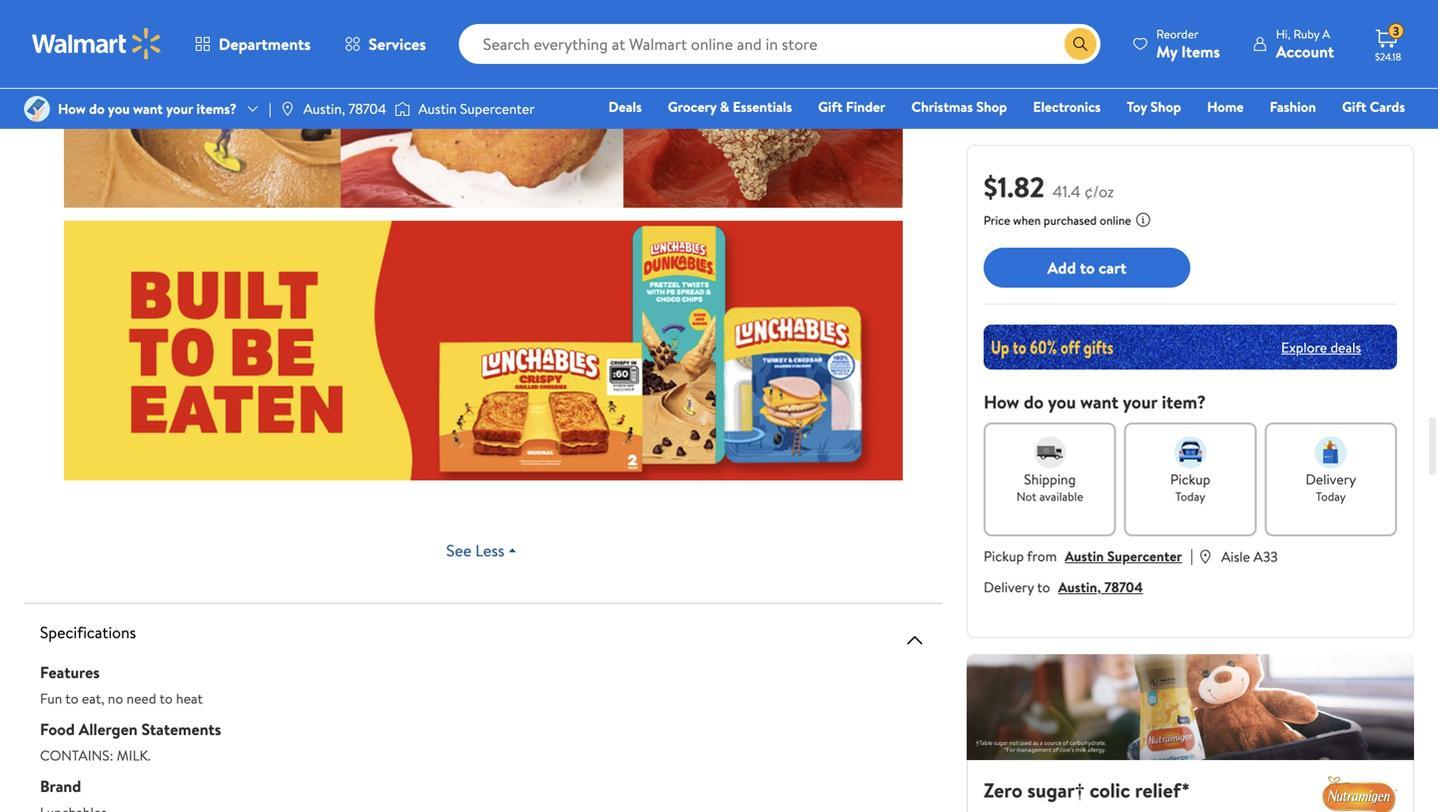 Task type: vqa. For each thing, say whether or not it's contained in the screenshot.
set
no



Task type: locate. For each thing, give the bounding box(es) containing it.
0 horizontal spatial how
[[58, 99, 86, 118]]

pickup for pickup from austin supercenter |
[[984, 547, 1025, 566]]

your
[[166, 99, 193, 118], [1123, 390, 1158, 415]]

your left items?
[[166, 99, 193, 118]]

1 horizontal spatial you
[[1049, 390, 1077, 415]]

items
[[1182, 40, 1221, 62]]

statements
[[141, 718, 221, 740]]

0 horizontal spatial shop
[[977, 97, 1008, 116]]

today
[[1176, 488, 1206, 505], [1317, 488, 1347, 505]]

 image right "austin, 78704"
[[395, 99, 411, 119]]

1 vertical spatial delivery
[[984, 578, 1035, 597]]

78704
[[349, 99, 387, 118], [1105, 578, 1144, 597]]

reorder
[[1157, 25, 1199, 42]]

0 horizontal spatial supercenter
[[460, 99, 535, 118]]

shop
[[977, 97, 1008, 116], [1151, 97, 1182, 116]]

0 vertical spatial 78704
[[349, 99, 387, 118]]

today inside pickup today
[[1176, 488, 1206, 505]]

want for items?
[[133, 99, 163, 118]]

today down intent image for delivery
[[1317, 488, 1347, 505]]

gift finder link
[[810, 96, 895, 117]]

1 horizontal spatial gift
[[1343, 97, 1367, 116]]

explore deals link
[[1274, 330, 1370, 365]]

0 horizontal spatial  image
[[24, 96, 50, 122]]

1 vertical spatial 78704
[[1105, 578, 1144, 597]]

austin supercenter
[[419, 99, 535, 118]]

shop right christmas on the top of the page
[[977, 97, 1008, 116]]

1 horizontal spatial want
[[1081, 390, 1119, 415]]

1 vertical spatial |
[[1191, 545, 1194, 567]]

0 horizontal spatial gift
[[819, 97, 843, 116]]

delivery down intent image for delivery
[[1306, 470, 1357, 489]]

1 vertical spatial your
[[1123, 390, 1158, 415]]

0 vertical spatial austin,
[[304, 99, 345, 118]]

want left items?
[[133, 99, 163, 118]]

2 horizontal spatial  image
[[395, 99, 411, 119]]

0 vertical spatial |
[[269, 99, 272, 118]]

gift inside the gift cards registry
[[1343, 97, 1367, 116]]

do for how do you want your item?
[[1024, 390, 1044, 415]]

1 vertical spatial pickup
[[984, 547, 1025, 566]]

to right fun
[[65, 689, 79, 708]]

walmart+ link
[[1337, 124, 1415, 145]]

up to sixty percent off deals. shop now. image
[[984, 325, 1398, 370]]

austin supercenter button
[[1065, 547, 1183, 566]]

toy shop
[[1127, 97, 1182, 116]]

0 horizontal spatial 78704
[[349, 99, 387, 118]]

pickup
[[1171, 470, 1211, 489], [984, 547, 1025, 566]]

3
[[1394, 23, 1400, 40]]

0 horizontal spatial you
[[108, 99, 130, 118]]

0 vertical spatial want
[[133, 99, 163, 118]]

gift cards link
[[1334, 96, 1415, 117]]

registry
[[1176, 125, 1227, 144]]

1 horizontal spatial |
[[1191, 545, 1194, 567]]

today inside delivery today
[[1317, 488, 1347, 505]]

austin
[[419, 99, 457, 118], [1065, 547, 1105, 566]]

0 horizontal spatial do
[[89, 99, 105, 118]]

1 horizontal spatial austin
[[1065, 547, 1105, 566]]

search icon image
[[1073, 36, 1089, 52]]

home
[[1208, 97, 1245, 116]]

today down intent image for pickup
[[1176, 488, 1206, 505]]

you down the walmart image
[[108, 99, 130, 118]]

grocery
[[668, 97, 717, 116]]

you up intent image for shipping
[[1049, 390, 1077, 415]]

grocery & essentials link
[[659, 96, 802, 117]]

how do you want your items?
[[58, 99, 237, 118]]

hi,
[[1277, 25, 1291, 42]]

1 vertical spatial supercenter
[[1108, 547, 1183, 566]]

you for how do you want your item?
[[1049, 390, 1077, 415]]

want left item?
[[1081, 390, 1119, 415]]

0 vertical spatial your
[[166, 99, 193, 118]]

 image left "austin, 78704"
[[280, 101, 296, 117]]

Search search field
[[459, 24, 1101, 64]]

0 vertical spatial austin
[[419, 99, 457, 118]]

78704 down the austin supercenter button
[[1105, 578, 1144, 597]]

1 vertical spatial austin,
[[1059, 578, 1102, 597]]

0 vertical spatial you
[[108, 99, 130, 118]]

pickup inside 'pickup from austin supercenter |'
[[984, 547, 1025, 566]]

2 shop from the left
[[1151, 97, 1182, 116]]

finder
[[846, 97, 886, 116]]

1 vertical spatial do
[[1024, 390, 1044, 415]]

pickup left from
[[984, 547, 1025, 566]]

you
[[108, 99, 130, 118], [1049, 390, 1077, 415]]

add to cart button
[[984, 248, 1191, 288]]

specifications image
[[903, 629, 927, 653]]

pickup down intent image for pickup
[[1171, 470, 1211, 489]]

your left item?
[[1123, 390, 1158, 415]]

austin, down 'pickup from austin supercenter |'
[[1059, 578, 1102, 597]]

gift left finder at the right
[[819, 97, 843, 116]]

food
[[40, 718, 75, 740]]

1 horizontal spatial austin,
[[1059, 578, 1102, 597]]

1 vertical spatial want
[[1081, 390, 1119, 415]]

0 horizontal spatial pickup
[[984, 547, 1025, 566]]

purchased
[[1044, 212, 1097, 229]]

gift left cards
[[1343, 97, 1367, 116]]

2 gift from the left
[[1343, 97, 1367, 116]]

heat
[[176, 689, 203, 708]]

0 horizontal spatial |
[[269, 99, 272, 118]]

1 vertical spatial how
[[984, 390, 1020, 415]]

1 horizontal spatial 78704
[[1105, 578, 1144, 597]]

 image down the walmart image
[[24, 96, 50, 122]]

walmart image
[[32, 28, 162, 60]]

| right items?
[[269, 99, 272, 118]]

0 horizontal spatial want
[[133, 99, 163, 118]]

debit
[[1286, 125, 1320, 144]]

0 vertical spatial pickup
[[1171, 470, 1211, 489]]

shop right the toy
[[1151, 97, 1182, 116]]

78704 down services dropdown button
[[349, 99, 387, 118]]

austin inside 'pickup from austin supercenter |'
[[1065, 547, 1105, 566]]

supercenter
[[460, 99, 535, 118], [1108, 547, 1183, 566]]

delivery today
[[1306, 470, 1357, 505]]

1 today from the left
[[1176, 488, 1206, 505]]

brand
[[40, 775, 81, 797]]

shipping not available
[[1017, 470, 1084, 505]]

when
[[1014, 212, 1041, 229]]

austin, down the departments
[[304, 99, 345, 118]]

austin down services
[[419, 99, 457, 118]]

gift finder
[[819, 97, 886, 116]]

to down from
[[1038, 578, 1051, 597]]

 image for austin supercenter
[[395, 99, 411, 119]]

aisle a33
[[1222, 547, 1279, 567]]

services
[[369, 33, 426, 55]]

to
[[1081, 257, 1095, 279], [1038, 578, 1051, 597], [65, 689, 79, 708], [160, 689, 173, 708]]

41.4
[[1053, 180, 1081, 202]]

0 vertical spatial how
[[58, 99, 86, 118]]

deals link
[[600, 96, 651, 117]]

your for item?
[[1123, 390, 1158, 415]]

1 vertical spatial you
[[1049, 390, 1077, 415]]

how up not
[[984, 390, 1020, 415]]

delivery down from
[[984, 578, 1035, 597]]

0 horizontal spatial delivery
[[984, 578, 1035, 597]]

how
[[58, 99, 86, 118], [984, 390, 1020, 415]]

 image
[[24, 96, 50, 122], [395, 99, 411, 119], [280, 101, 296, 117]]

one
[[1253, 125, 1283, 144]]

from
[[1028, 547, 1058, 566]]

austin,
[[304, 99, 345, 118], [1059, 578, 1102, 597]]

| left aisle
[[1191, 545, 1194, 567]]

$1.82 41.4 ¢/oz
[[984, 167, 1115, 206]]

gift
[[819, 97, 843, 116], [1343, 97, 1367, 116]]

1 gift from the left
[[819, 97, 843, 116]]

1 vertical spatial austin
[[1065, 547, 1105, 566]]

austin up austin, 78704 button
[[1065, 547, 1105, 566]]

how down the walmart image
[[58, 99, 86, 118]]

delivery
[[1306, 470, 1357, 489], [984, 578, 1035, 597]]

1 horizontal spatial do
[[1024, 390, 1044, 415]]

0 vertical spatial do
[[89, 99, 105, 118]]

to left "cart"
[[1081, 257, 1095, 279]]

0 horizontal spatial your
[[166, 99, 193, 118]]

toy shop link
[[1118, 96, 1191, 117]]

1 horizontal spatial shop
[[1151, 97, 1182, 116]]

do up intent image for shipping
[[1024, 390, 1044, 415]]

less
[[476, 540, 505, 562]]

walmart+
[[1346, 125, 1406, 144]]

account
[[1277, 40, 1335, 62]]

1 shop from the left
[[977, 97, 1008, 116]]

$1.82
[[984, 167, 1045, 206]]

1 horizontal spatial delivery
[[1306, 470, 1357, 489]]

0 vertical spatial delivery
[[1306, 470, 1357, 489]]

fun
[[40, 689, 62, 708]]

1 horizontal spatial your
[[1123, 390, 1158, 415]]

add to cart
[[1048, 257, 1127, 279]]

1 horizontal spatial how
[[984, 390, 1020, 415]]

do down the walmart image
[[89, 99, 105, 118]]

1 horizontal spatial supercenter
[[1108, 547, 1183, 566]]

cart
[[1099, 257, 1127, 279]]

0 horizontal spatial austin,
[[304, 99, 345, 118]]

1 horizontal spatial pickup
[[1171, 470, 1211, 489]]

2 today from the left
[[1317, 488, 1347, 505]]

1 horizontal spatial  image
[[280, 101, 296, 117]]

1 horizontal spatial today
[[1317, 488, 1347, 505]]

0 horizontal spatial today
[[1176, 488, 1206, 505]]

intent image for pickup image
[[1175, 437, 1207, 469]]

to left heat
[[160, 689, 173, 708]]



Task type: describe. For each thing, give the bounding box(es) containing it.
eat,
[[82, 689, 104, 708]]

intent image for shipping image
[[1035, 437, 1067, 469]]

$24.18
[[1376, 50, 1402, 63]]

allergen
[[79, 718, 138, 740]]

cards
[[1371, 97, 1406, 116]]

gift for finder
[[819, 97, 843, 116]]

deals
[[609, 97, 642, 116]]

registry link
[[1167, 124, 1236, 145]]

how for how do you want your item?
[[984, 390, 1020, 415]]

my
[[1157, 40, 1178, 62]]

christmas shop
[[912, 97, 1008, 116]]

legal information image
[[1136, 212, 1152, 228]]

grocery & essentials
[[668, 97, 793, 116]]

specifications
[[40, 622, 136, 644]]

need
[[127, 689, 156, 708]]

&
[[720, 97, 730, 116]]

supercenter inside 'pickup from austin supercenter |'
[[1108, 547, 1183, 566]]

not
[[1017, 488, 1037, 505]]

pickup from austin supercenter |
[[984, 545, 1194, 567]]

ruby
[[1294, 25, 1320, 42]]

do for how do you want your items?
[[89, 99, 105, 118]]

one debit link
[[1244, 124, 1329, 145]]

online
[[1100, 212, 1132, 229]]

reorder my items
[[1157, 25, 1221, 62]]

features
[[40, 662, 100, 683]]

home link
[[1199, 96, 1254, 117]]

add
[[1048, 257, 1077, 279]]

austin, 78704 button
[[1059, 578, 1144, 597]]

toy
[[1127, 97, 1148, 116]]

one debit
[[1253, 125, 1320, 144]]

gift for cards
[[1343, 97, 1367, 116]]

departments
[[219, 33, 311, 55]]

shop for christmas shop
[[977, 97, 1008, 116]]

christmas shop link
[[903, 96, 1017, 117]]

austin, 78704
[[304, 99, 387, 118]]

shop for toy shop
[[1151, 97, 1182, 116]]

your for items?
[[166, 99, 193, 118]]

available
[[1040, 488, 1084, 505]]

see
[[447, 540, 472, 562]]

fashion
[[1271, 97, 1317, 116]]

electronics
[[1034, 97, 1102, 116]]

services button
[[328, 20, 443, 68]]

pickup for pickup today
[[1171, 470, 1211, 489]]

to inside add to cart button
[[1081, 257, 1095, 279]]

deals
[[1331, 338, 1362, 357]]

a
[[1323, 25, 1331, 42]]

no
[[108, 689, 123, 708]]

 image for austin, 78704
[[280, 101, 296, 117]]

delivery for to
[[984, 578, 1035, 597]]

see less button
[[40, 531, 927, 571]]

how for how do you want your items?
[[58, 99, 86, 118]]

today for delivery
[[1317, 488, 1347, 505]]

hi, ruby a account
[[1277, 25, 1335, 62]]

today for pickup
[[1176, 488, 1206, 505]]

gift cards registry
[[1176, 97, 1406, 144]]

essentials
[[733, 97, 793, 116]]

items?
[[197, 99, 237, 118]]

christmas
[[912, 97, 974, 116]]

delivery for today
[[1306, 470, 1357, 489]]

explore deals
[[1282, 338, 1362, 357]]

want for item?
[[1081, 390, 1119, 415]]

0 horizontal spatial austin
[[419, 99, 457, 118]]

intent image for delivery image
[[1316, 437, 1348, 469]]

contains:
[[40, 746, 113, 765]]

item?
[[1162, 390, 1207, 415]]

 image for how do you want your items?
[[24, 96, 50, 122]]

0 vertical spatial supercenter
[[460, 99, 535, 118]]

Walmart Site-Wide search field
[[459, 24, 1101, 64]]

electronics link
[[1025, 96, 1110, 117]]

features fun to eat, no need to heat food allergen statements contains: milk.
[[40, 662, 221, 765]]

price when purchased online
[[984, 212, 1132, 229]]

see less
[[447, 540, 505, 562]]

shipping
[[1025, 470, 1076, 489]]

departments button
[[178, 20, 328, 68]]

explore
[[1282, 338, 1328, 357]]

fashion link
[[1262, 96, 1326, 117]]

you for how do you want your items?
[[108, 99, 130, 118]]

a33
[[1254, 547, 1279, 567]]

delivery to austin, 78704
[[984, 578, 1144, 597]]

aisle
[[1222, 547, 1251, 567]]

how do you want your item?
[[984, 390, 1207, 415]]

¢/oz
[[1085, 180, 1115, 202]]

price
[[984, 212, 1011, 229]]

milk.
[[117, 746, 151, 765]]

pickup today
[[1171, 470, 1211, 505]]



